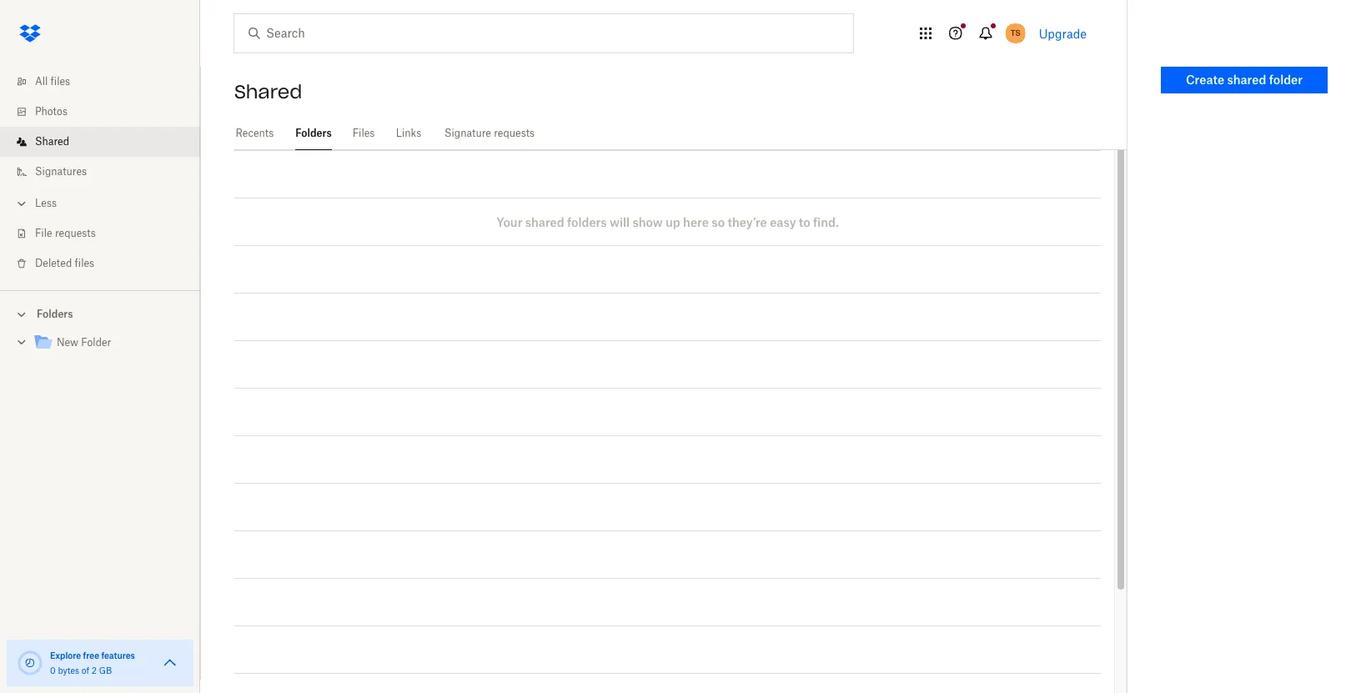 Task type: locate. For each thing, give the bounding box(es) containing it.
files right all
[[51, 75, 70, 88]]

shared up recents link
[[234, 80, 302, 103]]

file requests
[[35, 227, 96, 239]]

0 horizontal spatial requests
[[55, 227, 96, 239]]

ts
[[1011, 28, 1021, 38]]

to
[[799, 215, 811, 229]]

recents
[[236, 127, 274, 139]]

less image
[[13, 195, 30, 212]]

files inside "link"
[[75, 257, 94, 270]]

of
[[82, 666, 89, 676]]

shared inside create shared folder button
[[1228, 73, 1267, 87]]

file requests link
[[13, 219, 200, 249]]

folders link
[[295, 117, 332, 148]]

shared
[[234, 80, 302, 103], [35, 135, 69, 148]]

file
[[35, 227, 52, 239]]

folders left files
[[296, 127, 332, 139]]

will
[[610, 215, 630, 229]]

1 horizontal spatial files
[[75, 257, 94, 270]]

0
[[50, 666, 56, 676]]

shared for create
[[1228, 73, 1267, 87]]

find.
[[814, 215, 839, 229]]

list
[[0, 57, 200, 290]]

files
[[51, 75, 70, 88], [75, 257, 94, 270]]

here
[[683, 215, 709, 229]]

shared down photos
[[35, 135, 69, 148]]

files link
[[352, 117, 376, 148]]

tab list containing recents
[[234, 117, 1127, 150]]

2
[[92, 666, 97, 676]]

features
[[101, 651, 135, 661]]

deleted files link
[[13, 249, 200, 279]]

all files link
[[13, 67, 200, 97]]

recents link
[[234, 117, 275, 148]]

1 vertical spatial files
[[75, 257, 94, 270]]

0 vertical spatial requests
[[494, 127, 535, 139]]

bytes
[[58, 666, 79, 676]]

create shared folder
[[1187, 73, 1303, 87]]

signature
[[445, 127, 491, 139]]

explore free features 0 bytes of 2 gb
[[50, 651, 135, 676]]

requests for file requests
[[55, 227, 96, 239]]

new folder
[[57, 336, 111, 349]]

deleted
[[35, 257, 72, 270]]

1 vertical spatial folders
[[37, 308, 73, 320]]

folders button
[[0, 301, 200, 326]]

less
[[35, 197, 57, 209]]

folder
[[81, 336, 111, 349]]

easy
[[770, 215, 796, 229]]

1 horizontal spatial folders
[[296, 127, 332, 139]]

0 vertical spatial shared
[[1228, 73, 1267, 87]]

shared list item
[[0, 127, 200, 157]]

shared left folder
[[1228, 73, 1267, 87]]

0 vertical spatial files
[[51, 75, 70, 88]]

shared
[[1228, 73, 1267, 87], [526, 215, 565, 229]]

1 horizontal spatial shared
[[1228, 73, 1267, 87]]

all files
[[35, 75, 70, 88]]

folders
[[296, 127, 332, 139], [37, 308, 73, 320]]

Search in folder "Dropbox" text field
[[266, 24, 819, 43]]

1 vertical spatial shared
[[35, 135, 69, 148]]

shared for your
[[526, 215, 565, 229]]

quota usage element
[[17, 650, 43, 677]]

requests for signature requests
[[494, 127, 535, 139]]

0 horizontal spatial shared
[[35, 135, 69, 148]]

folders up new
[[37, 308, 73, 320]]

1 vertical spatial requests
[[55, 227, 96, 239]]

requests
[[494, 127, 535, 139], [55, 227, 96, 239]]

photos link
[[13, 97, 200, 127]]

1 horizontal spatial requests
[[494, 127, 535, 139]]

1 vertical spatial shared
[[526, 215, 565, 229]]

0 vertical spatial shared
[[234, 80, 302, 103]]

0 horizontal spatial files
[[51, 75, 70, 88]]

shared right your
[[526, 215, 565, 229]]

0 vertical spatial folders
[[296, 127, 332, 139]]

requests right file
[[55, 227, 96, 239]]

files right deleted
[[75, 257, 94, 270]]

all
[[35, 75, 48, 88]]

create shared folder button
[[1162, 67, 1328, 93]]

signatures link
[[13, 157, 200, 187]]

tab list
[[234, 117, 1127, 150]]

0 horizontal spatial folders
[[37, 308, 73, 320]]

0 horizontal spatial shared
[[526, 215, 565, 229]]

requests right signature
[[494, 127, 535, 139]]

dropbox image
[[13, 17, 47, 50]]

shared inside list item
[[35, 135, 69, 148]]



Task type: describe. For each thing, give the bounding box(es) containing it.
new
[[57, 336, 78, 349]]

upgrade
[[1039, 26, 1087, 40]]

deleted files
[[35, 257, 94, 270]]

photos
[[35, 105, 68, 118]]

they're
[[728, 215, 768, 229]]

signature requests link
[[442, 117, 537, 148]]

create
[[1187, 73, 1225, 87]]

show
[[633, 215, 663, 229]]

folder
[[1270, 73, 1303, 87]]

shared link
[[13, 127, 200, 157]]

folders inside button
[[37, 308, 73, 320]]

links
[[396, 127, 422, 139]]

signatures
[[35, 165, 87, 178]]

signature requests
[[445, 127, 535, 139]]

explore
[[50, 651, 81, 661]]

your shared folders will show up here so they're easy to find.
[[497, 215, 839, 229]]

files
[[353, 127, 375, 139]]

so
[[712, 215, 725, 229]]

up
[[666, 215, 681, 229]]

1 horizontal spatial shared
[[234, 80, 302, 103]]

ts button
[[1003, 20, 1029, 47]]

your
[[497, 215, 523, 229]]

files for deleted files
[[75, 257, 94, 270]]

list containing all files
[[0, 57, 200, 290]]

folders
[[568, 215, 607, 229]]

new folder link
[[33, 332, 187, 355]]

gb
[[99, 666, 112, 676]]

links link
[[396, 117, 422, 148]]

files for all files
[[51, 75, 70, 88]]

free
[[83, 651, 99, 661]]

upgrade link
[[1039, 26, 1087, 40]]



Task type: vqa. For each thing, say whether or not it's contained in the screenshot.
New Folder
yes



